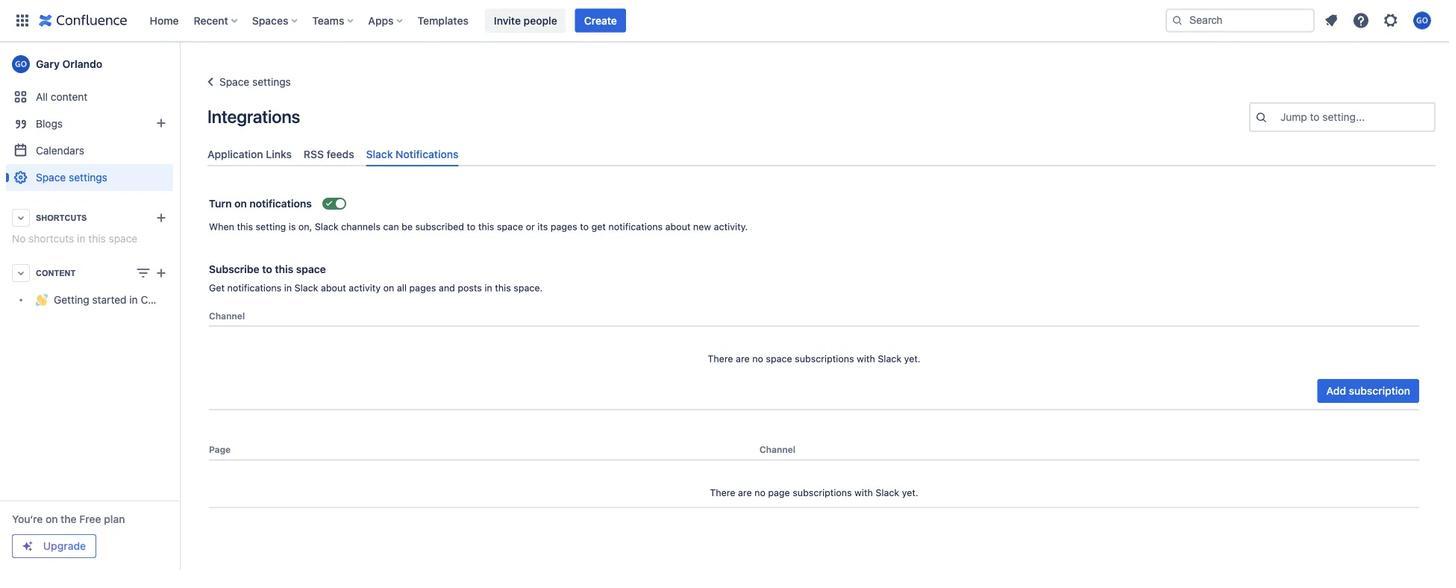 Task type: locate. For each thing, give the bounding box(es) containing it.
create a blog image
[[152, 114, 170, 132]]

your profile and preferences image
[[1413, 12, 1431, 29]]

all content link
[[6, 84, 173, 110]]

spaces
[[252, 14, 288, 26]]

getting started in confluence link
[[6, 287, 196, 313]]

space settings link
[[201, 73, 291, 91], [6, 164, 173, 191]]

teams button
[[308, 9, 359, 32]]

no
[[12, 232, 26, 245]]

space settings inside space element
[[36, 171, 107, 184]]

free
[[79, 513, 101, 525]]

gary
[[36, 58, 60, 70]]

0 horizontal spatial in
[[77, 232, 85, 245]]

add shortcut image
[[152, 209, 170, 227]]

space settings link up integrations at the top of page
[[201, 73, 291, 91]]

settings inside space element
[[69, 171, 107, 184]]

settings down calendars link
[[69, 171, 107, 184]]

settings up integrations at the top of page
[[252, 76, 291, 88]]

rss
[[304, 148, 324, 160]]

blogs
[[36, 118, 63, 130]]

space up integrations at the top of page
[[219, 76, 249, 88]]

recent
[[194, 14, 228, 26]]

confluence image
[[39, 12, 127, 29], [39, 12, 127, 29]]

shortcuts
[[36, 213, 87, 222]]

collapse sidebar image
[[163, 49, 196, 79]]

application links
[[207, 148, 292, 160]]

0 horizontal spatial space settings link
[[6, 164, 173, 191]]

space settings
[[219, 76, 291, 88], [36, 171, 107, 184]]

0 vertical spatial space settings link
[[201, 73, 291, 91]]

1 horizontal spatial space settings link
[[201, 73, 291, 91]]

rss feeds
[[304, 148, 354, 160]]

space down calendars
[[36, 171, 66, 184]]

1 vertical spatial in
[[129, 294, 138, 306]]

application
[[207, 148, 263, 160]]

0 horizontal spatial space settings
[[36, 171, 107, 184]]

all
[[36, 91, 48, 103]]

on
[[46, 513, 58, 525]]

teams
[[312, 14, 344, 26]]

space settings down calendars
[[36, 171, 107, 184]]

home link
[[145, 9, 183, 32]]

content
[[51, 91, 88, 103]]

in left this
[[77, 232, 85, 245]]

templates link
[[413, 9, 473, 32]]

apps
[[368, 14, 394, 26]]

tab list
[[201, 142, 1442, 167]]

upgrade
[[43, 540, 86, 552]]

1 vertical spatial settings
[[69, 171, 107, 184]]

integrations
[[207, 106, 300, 127]]

space
[[219, 76, 249, 88], [36, 171, 66, 184]]

invite
[[494, 14, 521, 26]]

gary orlando link
[[6, 49, 173, 79]]

feeds
[[327, 148, 354, 160]]

banner
[[0, 0, 1449, 42]]

slack notifications link
[[360, 142, 465, 167]]

in for shortcuts
[[77, 232, 85, 245]]

rss feeds link
[[298, 142, 360, 167]]

all content
[[36, 91, 88, 103]]

0 vertical spatial in
[[77, 232, 85, 245]]

upgrade button
[[13, 535, 96, 557]]

in right started on the left bottom
[[129, 294, 138, 306]]

content button
[[6, 260, 173, 287]]

settings
[[252, 76, 291, 88], [69, 171, 107, 184]]

spaces button
[[248, 9, 303, 32]]

getting started in confluence
[[54, 294, 196, 306]]

0 horizontal spatial settings
[[69, 171, 107, 184]]

0 horizontal spatial space
[[36, 171, 66, 184]]

1 vertical spatial space
[[36, 171, 66, 184]]

0 vertical spatial space
[[219, 76, 249, 88]]

0 vertical spatial space settings
[[219, 76, 291, 88]]

in
[[77, 232, 85, 245], [129, 294, 138, 306]]

1 vertical spatial space settings link
[[6, 164, 173, 191]]

space
[[109, 232, 137, 245]]

in for started
[[129, 294, 138, 306]]

1 horizontal spatial settings
[[252, 76, 291, 88]]

space settings up integrations at the top of page
[[219, 76, 291, 88]]

space settings link down calendars
[[6, 164, 173, 191]]

1 horizontal spatial in
[[129, 294, 138, 306]]

search image
[[1172, 15, 1184, 26]]

1 vertical spatial space settings
[[36, 171, 107, 184]]



Task type: describe. For each thing, give the bounding box(es) containing it.
slack
[[366, 148, 393, 160]]

started
[[92, 294, 127, 306]]

calendars link
[[6, 137, 173, 164]]

1 horizontal spatial space settings
[[219, 76, 291, 88]]

this
[[88, 232, 106, 245]]

no shortcuts in this space
[[12, 232, 137, 245]]

space element
[[0, 42, 196, 570]]

gary orlando
[[36, 58, 102, 70]]

shortcuts
[[28, 232, 74, 245]]

create
[[584, 14, 617, 26]]

plan
[[104, 513, 125, 525]]

apps button
[[364, 9, 409, 32]]

1 horizontal spatial space
[[219, 76, 249, 88]]

Search settings text field
[[1281, 110, 1283, 125]]

home
[[150, 14, 179, 26]]

invite people button
[[485, 9, 566, 32]]

0 vertical spatial settings
[[252, 76, 291, 88]]

invite people
[[494, 14, 557, 26]]

appswitcher icon image
[[13, 12, 31, 29]]

settings icon image
[[1382, 12, 1400, 29]]

help icon image
[[1352, 12, 1370, 29]]

the
[[61, 513, 77, 525]]

to
[[1310, 111, 1320, 123]]

Search field
[[1166, 9, 1315, 32]]

tab list containing application links
[[201, 142, 1442, 167]]

banner containing home
[[0, 0, 1449, 42]]

jump to setting...
[[1281, 111, 1365, 123]]

change view image
[[134, 264, 152, 282]]

notification icon image
[[1322, 12, 1340, 29]]

recent button
[[189, 9, 243, 32]]

slack notifications
[[366, 148, 459, 160]]

setting...
[[1323, 111, 1365, 123]]

application links link
[[201, 142, 298, 167]]

content
[[36, 268, 75, 278]]

notifications
[[396, 148, 459, 160]]

getting
[[54, 294, 89, 306]]

templates
[[418, 14, 469, 26]]

links
[[266, 148, 292, 160]]

create link
[[575, 9, 626, 32]]

create a page image
[[152, 264, 170, 282]]

blogs link
[[6, 110, 173, 137]]

premium image
[[22, 540, 34, 552]]

people
[[524, 14, 557, 26]]

global element
[[9, 0, 1163, 41]]

you're
[[12, 513, 43, 525]]

calendars
[[36, 144, 84, 157]]

you're on the free plan
[[12, 513, 125, 525]]

orlando
[[62, 58, 102, 70]]

confluence
[[141, 294, 196, 306]]

shortcuts button
[[6, 204, 173, 231]]

jump
[[1281, 111, 1307, 123]]



Task type: vqa. For each thing, say whether or not it's contained in the screenshot.
THE
yes



